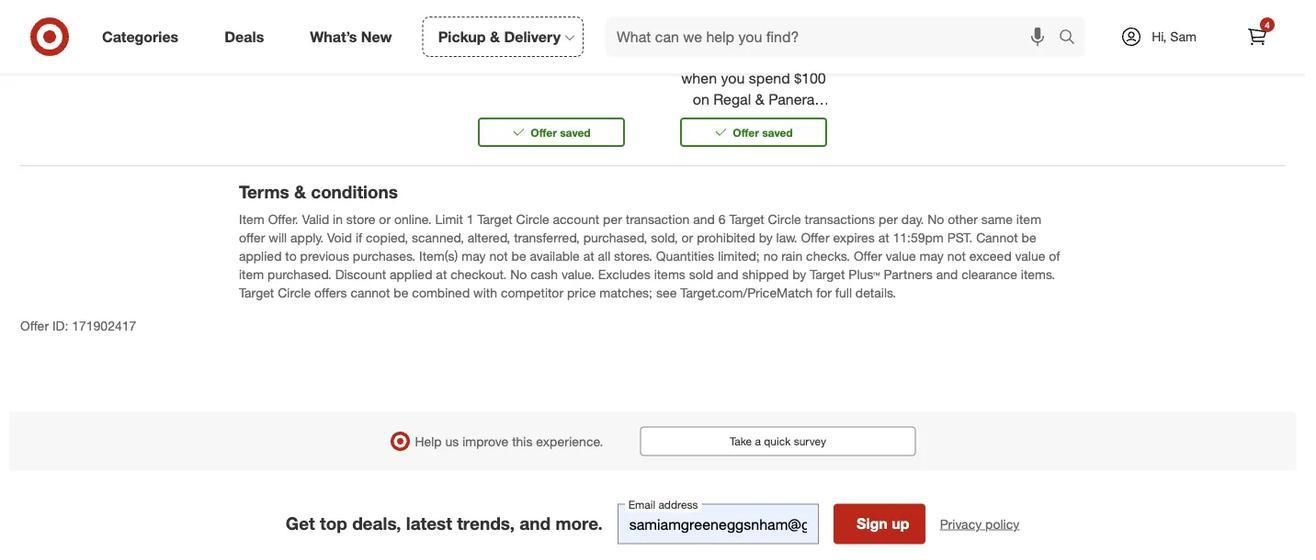 Task type: vqa. For each thing, say whether or not it's contained in the screenshot.
3 related to 3
no



Task type: describe. For each thing, give the bounding box(es) containing it.
conditions
[[311, 181, 398, 202]]

0 horizontal spatial be
[[394, 285, 409, 301]]

giftcard
[[725, 49, 784, 66]]

get for top
[[286, 514, 315, 535]]

limit
[[435, 211, 463, 227]]

when
[[682, 70, 717, 87]]

purchased.
[[268, 266, 332, 282]]

quick
[[764, 435, 791, 449]]

1 vertical spatial or
[[682, 230, 694, 246]]

store
[[347, 211, 376, 227]]

exceed
[[970, 248, 1012, 264]]

apply.
[[291, 230, 324, 246]]

scanned,
[[412, 230, 464, 246]]

sold
[[689, 266, 714, 282]]

15% off giftcards
[[520, 28, 583, 66]]

1 may from the left
[[462, 248, 486, 264]]

price
[[567, 285, 596, 301]]

purchased,
[[584, 230, 648, 246]]

& inside get $15 target giftcard when you spend $100 on regal & panera giftcards
[[756, 91, 765, 108]]

account
[[553, 211, 600, 227]]

more.
[[556, 514, 603, 535]]

for
[[817, 285, 832, 301]]

top
[[320, 514, 348, 535]]

offer up plus™
[[854, 248, 883, 264]]

off
[[560, 28, 578, 45]]

online.
[[394, 211, 432, 227]]

take
[[730, 435, 752, 449]]

stores.
[[614, 248, 653, 264]]

offer saved for 15% off giftcards
[[531, 125, 591, 139]]

hi,
[[1152, 29, 1167, 45]]

target inside get $15 target giftcard when you spend $100 on regal & panera giftcards
[[761, 28, 804, 45]]

full
[[836, 285, 852, 301]]

offer down regal
[[733, 125, 759, 139]]

hi, sam
[[1152, 29, 1197, 45]]

saved for 15% off giftcards
[[560, 125, 591, 139]]

1 value from the left
[[886, 248, 916, 264]]

1 horizontal spatial no
[[928, 211, 945, 227]]

help us improve this experience.
[[415, 434, 604, 450]]

valid
[[302, 211, 329, 227]]

0 horizontal spatial circle
[[278, 285, 311, 301]]

1 per from the left
[[603, 211, 623, 227]]

2 value from the left
[[1016, 248, 1046, 264]]

sam
[[1171, 29, 1197, 45]]

and left more.
[[520, 514, 551, 535]]

cash
[[531, 266, 558, 282]]

sign up button
[[834, 504, 926, 545]]

0 horizontal spatial or
[[379, 211, 391, 227]]

offer left id:
[[20, 318, 49, 334]]

2 not from the left
[[948, 248, 966, 264]]

target right 6
[[730, 211, 765, 227]]

take a quick survey
[[730, 435, 827, 449]]

prohibited
[[697, 230, 756, 246]]

details.
[[856, 285, 897, 301]]

this
[[512, 434, 533, 450]]

get $15 target giftcard when you spend $100 on regal & panera giftcards
[[682, 28, 826, 130]]

terms
[[239, 181, 289, 202]]

spend
[[749, 70, 791, 87]]

4 link
[[1238, 17, 1278, 57]]

2 vertical spatial at
[[436, 266, 447, 282]]

sold,
[[651, 230, 678, 246]]

pickup
[[438, 28, 486, 46]]

1 vertical spatial no
[[511, 266, 527, 282]]

altered,
[[468, 230, 511, 246]]

0 horizontal spatial by
[[759, 230, 773, 246]]

experience.
[[536, 434, 604, 450]]

4
[[1266, 19, 1271, 30]]

cannot
[[977, 230, 1019, 246]]

items
[[654, 266, 686, 282]]

a
[[755, 435, 761, 449]]

rain
[[782, 248, 803, 264]]

improve
[[463, 434, 509, 450]]

previous
[[300, 248, 349, 264]]

offer id: 171902417
[[20, 318, 136, 334]]

same
[[982, 211, 1013, 227]]

void
[[327, 230, 352, 246]]

cannot
[[351, 285, 390, 301]]

transaction
[[626, 211, 690, 227]]

combined
[[412, 285, 470, 301]]

survey
[[794, 435, 827, 449]]

up
[[892, 515, 910, 533]]

target.com/pricematch
[[681, 285, 813, 301]]

quantities
[[656, 248, 715, 264]]

& for delivery
[[490, 28, 500, 46]]

11:59pm
[[893, 230, 944, 246]]

what's new
[[310, 28, 392, 46]]

other
[[948, 211, 978, 227]]

categories
[[102, 28, 179, 46]]

pickup & delivery
[[438, 28, 561, 46]]

0 vertical spatial item
[[1017, 211, 1042, 227]]

copied,
[[366, 230, 408, 246]]

0 horizontal spatial applied
[[239, 248, 282, 264]]

purchases.
[[353, 248, 416, 264]]

all
[[598, 248, 611, 264]]

discount
[[335, 266, 386, 282]]

with
[[474, 285, 498, 301]]

pickup & delivery link
[[423, 17, 584, 57]]

see
[[657, 285, 677, 301]]

target down purchased.
[[239, 285, 274, 301]]



Task type: locate. For each thing, give the bounding box(es) containing it.
2 may from the left
[[920, 248, 944, 264]]

15%
[[525, 28, 556, 45]]

checkout.
[[451, 266, 507, 282]]

2 per from the left
[[879, 211, 898, 227]]

will
[[269, 230, 287, 246]]

saved
[[560, 125, 591, 139], [762, 125, 793, 139]]

0 horizontal spatial no
[[511, 266, 527, 282]]

& right "pickup"
[[490, 28, 500, 46]]

offer.
[[268, 211, 299, 227]]

per left "day."
[[879, 211, 898, 227]]

2 vertical spatial &
[[294, 181, 306, 202]]

privacy
[[941, 516, 982, 532]]

0 vertical spatial giftcards
[[520, 49, 583, 66]]

offer saved button
[[478, 118, 625, 147], [681, 118, 828, 147]]

1 not from the left
[[490, 248, 508, 264]]

you
[[721, 70, 745, 87]]

applied down "offer"
[[239, 248, 282, 264]]

1 saved from the left
[[560, 125, 591, 139]]

per
[[603, 211, 623, 227], [879, 211, 898, 227]]

1 horizontal spatial value
[[1016, 248, 1046, 264]]

saved for get $15 target giftcard when you spend $100 on regal & panera giftcards
[[762, 125, 793, 139]]

offer up checks.
[[801, 230, 830, 246]]

giftcards down regal
[[723, 112, 786, 130]]

1 horizontal spatial applied
[[390, 266, 433, 282]]

1 horizontal spatial giftcards
[[723, 112, 786, 130]]

by down rain
[[793, 266, 807, 282]]

applied down purchases.
[[390, 266, 433, 282]]

value
[[886, 248, 916, 264], [1016, 248, 1046, 264]]

saved up account
[[560, 125, 591, 139]]

& for conditions
[[294, 181, 306, 202]]

giftcards down 15%
[[520, 49, 583, 66]]

target up giftcard
[[761, 28, 804, 45]]

at
[[879, 230, 890, 246], [584, 248, 595, 264], [436, 266, 447, 282]]

1 offer saved from the left
[[531, 125, 591, 139]]

may up checkout.
[[462, 248, 486, 264]]

not
[[490, 248, 508, 264], [948, 248, 966, 264]]

plus™
[[849, 266, 881, 282]]

1 horizontal spatial item
[[1017, 211, 1042, 227]]

0 horizontal spatial offer saved button
[[478, 118, 625, 147]]

1 vertical spatial get
[[286, 514, 315, 535]]

get inside get $15 target giftcard when you spend $100 on regal & panera giftcards
[[704, 28, 729, 45]]

matches;
[[600, 285, 653, 301]]

partners
[[884, 266, 933, 282]]

1 horizontal spatial offer saved button
[[681, 118, 828, 147]]

offer saved button for get $15 target giftcard when you spend $100 on regal & panera giftcards
[[681, 118, 828, 147]]

search
[[1051, 29, 1095, 47]]

0 vertical spatial &
[[490, 28, 500, 46]]

at left all
[[584, 248, 595, 264]]

offer saved down the '15% off giftcards'
[[531, 125, 591, 139]]

limited;
[[718, 248, 760, 264]]

day.
[[902, 211, 924, 227]]

1 horizontal spatial not
[[948, 248, 966, 264]]

no up competitor
[[511, 266, 527, 282]]

no
[[928, 211, 945, 227], [511, 266, 527, 282]]

offer saved button for 15% off giftcards
[[478, 118, 625, 147]]

get top deals, latest trends, and more.
[[286, 514, 603, 535]]

and left 6
[[694, 211, 715, 227]]

171902417
[[72, 318, 136, 334]]

circle up transferred,
[[516, 211, 550, 227]]

0 horizontal spatial value
[[886, 248, 916, 264]]

1 horizontal spatial circle
[[516, 211, 550, 227]]

0 vertical spatial get
[[704, 28, 729, 45]]

0 horizontal spatial may
[[462, 248, 486, 264]]

1 horizontal spatial get
[[704, 28, 729, 45]]

us
[[446, 434, 459, 450]]

0 horizontal spatial item
[[239, 266, 264, 282]]

terms & conditions item offer. valid in store or online. limit 1 target circle account per transaction and 6 target circle transactions per day. no other same item offer will apply. void if copied, scanned, altered, transferred, purchased, sold, or prohibited by law. offer expires at 11:59pm pst. cannot be applied to previous purchases. item(s) may not be available at all stores. quantities limited; no rain checks. offer value may not exceed value of item purchased. discount applied at checkout. no cash value. excludes items sold and shipped by target plus™ partners and clearance items. target circle offers cannot be combined with competitor price matches; see target.com/pricematch for full details.
[[239, 181, 1064, 301]]

1 vertical spatial at
[[584, 248, 595, 264]]

0 vertical spatial by
[[759, 230, 773, 246]]

get left the top
[[286, 514, 315, 535]]

0 vertical spatial at
[[879, 230, 890, 246]]

0 horizontal spatial per
[[603, 211, 623, 227]]

no
[[764, 248, 778, 264]]

what's
[[310, 28, 357, 46]]

or up quantities
[[682, 230, 694, 246]]

not down pst.
[[948, 248, 966, 264]]

1 vertical spatial item
[[239, 266, 264, 282]]

None text field
[[618, 504, 819, 545]]

latest
[[406, 514, 452, 535]]

0 horizontal spatial offer saved
[[531, 125, 591, 139]]

and down limited;
[[717, 266, 739, 282]]

not down altered, at the top left of the page
[[490, 248, 508, 264]]

1 horizontal spatial &
[[490, 28, 500, 46]]

circle down purchased.
[[278, 285, 311, 301]]

and
[[694, 211, 715, 227], [717, 266, 739, 282], [937, 266, 958, 282], [520, 514, 551, 535]]

available
[[530, 248, 580, 264]]

0 vertical spatial applied
[[239, 248, 282, 264]]

item down "offer"
[[239, 266, 264, 282]]

giftcards
[[520, 49, 583, 66], [723, 112, 786, 130]]

target down checks.
[[810, 266, 845, 282]]

at up combined
[[436, 266, 447, 282]]

offer saved down panera
[[733, 125, 793, 139]]

1 horizontal spatial be
[[512, 248, 527, 264]]

delivery
[[504, 28, 561, 46]]

0 vertical spatial be
[[1022, 230, 1037, 246]]

new
[[361, 28, 392, 46]]

privacy policy
[[941, 516, 1020, 532]]

2 horizontal spatial &
[[756, 91, 765, 108]]

1 offer saved button from the left
[[478, 118, 625, 147]]

6
[[719, 211, 726, 227]]

checks.
[[807, 248, 851, 264]]

0 horizontal spatial get
[[286, 514, 315, 535]]

1 horizontal spatial saved
[[762, 125, 793, 139]]

0 vertical spatial no
[[928, 211, 945, 227]]

item right same
[[1017, 211, 1042, 227]]

competitor
[[501, 285, 564, 301]]

transferred,
[[514, 230, 580, 246]]

panera
[[769, 91, 815, 108]]

1
[[467, 211, 474, 227]]

law.
[[777, 230, 798, 246]]

deals link
[[209, 17, 287, 57]]

2 offer saved from the left
[[733, 125, 793, 139]]

1 vertical spatial &
[[756, 91, 765, 108]]

offer saved button down the '15% off giftcards'
[[478, 118, 625, 147]]

2 horizontal spatial be
[[1022, 230, 1037, 246]]

What can we help you find? suggestions appear below search field
[[606, 17, 1064, 57]]

2 horizontal spatial at
[[879, 230, 890, 246]]

& inside terms & conditions item offer. valid in store or online. limit 1 target circle account per transaction and 6 target circle transactions per day. no other same item offer will apply. void if copied, scanned, altered, transferred, purchased, sold, or prohibited by law. offer expires at 11:59pm pst. cannot be applied to previous purchases. item(s) may not be available at all stores. quantities limited; no rain checks. offer value may not exceed value of item purchased. discount applied at checkout. no cash value. excludes items sold and shipped by target plus™ partners and clearance items. target circle offers cannot be combined with competitor price matches; see target.com/pricematch for full details.
[[294, 181, 306, 202]]

no right "day."
[[928, 211, 945, 227]]

if
[[356, 230, 362, 246]]

take a quick survey button
[[641, 427, 916, 457]]

policy
[[986, 516, 1020, 532]]

and right partners
[[937, 266, 958, 282]]

circle
[[516, 211, 550, 227], [768, 211, 802, 227], [278, 285, 311, 301]]

giftcards inside get $15 target giftcard when you spend $100 on regal & panera giftcards
[[723, 112, 786, 130]]

1 horizontal spatial per
[[879, 211, 898, 227]]

item
[[1017, 211, 1042, 227], [239, 266, 264, 282]]

offer down the '15% off giftcards'
[[531, 125, 557, 139]]

on
[[693, 91, 710, 108]]

0 horizontal spatial at
[[436, 266, 447, 282]]

$15
[[733, 28, 756, 45]]

offer saved button down regal
[[681, 118, 828, 147]]

1 vertical spatial by
[[793, 266, 807, 282]]

what's new link
[[295, 17, 415, 57]]

0 horizontal spatial saved
[[560, 125, 591, 139]]

applied
[[239, 248, 282, 264], [390, 266, 433, 282]]

by
[[759, 230, 773, 246], [793, 266, 807, 282]]

2 vertical spatial be
[[394, 285, 409, 301]]

circle up law.
[[768, 211, 802, 227]]

1 vertical spatial be
[[512, 248, 527, 264]]

deals
[[225, 28, 264, 46]]

be down transferred,
[[512, 248, 527, 264]]

& up valid
[[294, 181, 306, 202]]

help
[[415, 434, 442, 450]]

clearance
[[962, 266, 1018, 282]]

get left $15
[[704, 28, 729, 45]]

be right cannot
[[394, 285, 409, 301]]

offers
[[315, 285, 347, 301]]

item
[[239, 211, 265, 227]]

2 offer saved button from the left
[[681, 118, 828, 147]]

search button
[[1051, 17, 1095, 61]]

2 horizontal spatial circle
[[768, 211, 802, 227]]

2 saved from the left
[[762, 125, 793, 139]]

1 horizontal spatial or
[[682, 230, 694, 246]]

1 horizontal spatial may
[[920, 248, 944, 264]]

item(s)
[[419, 248, 458, 264]]

privacy policy link
[[941, 515, 1020, 534]]

expires
[[834, 230, 875, 246]]

offer saved for get $15 target giftcard when you spend $100 on regal & panera giftcards
[[733, 125, 793, 139]]

id:
[[52, 318, 68, 334]]

sign
[[857, 515, 888, 533]]

1 horizontal spatial by
[[793, 266, 807, 282]]

$100
[[795, 70, 826, 87]]

may down 11:59pm
[[920, 248, 944, 264]]

1 vertical spatial giftcards
[[723, 112, 786, 130]]

1 vertical spatial applied
[[390, 266, 433, 282]]

value up items. at the right
[[1016, 248, 1046, 264]]

be right cannot at the top right
[[1022, 230, 1037, 246]]

0 horizontal spatial not
[[490, 248, 508, 264]]

at right the expires
[[879, 230, 890, 246]]

transactions
[[805, 211, 876, 227]]

1 horizontal spatial at
[[584, 248, 595, 264]]

1 horizontal spatial offer saved
[[733, 125, 793, 139]]

0 vertical spatial or
[[379, 211, 391, 227]]

sign up
[[857, 515, 910, 533]]

per up purchased,
[[603, 211, 623, 227]]

& down the spend
[[756, 91, 765, 108]]

0 horizontal spatial giftcards
[[520, 49, 583, 66]]

by up no
[[759, 230, 773, 246]]

target up altered, at the top left of the page
[[478, 211, 513, 227]]

or up copied,
[[379, 211, 391, 227]]

value up partners
[[886, 248, 916, 264]]

get for $15
[[704, 28, 729, 45]]

0 horizontal spatial &
[[294, 181, 306, 202]]

trends,
[[457, 514, 515, 535]]

saved down panera
[[762, 125, 793, 139]]



